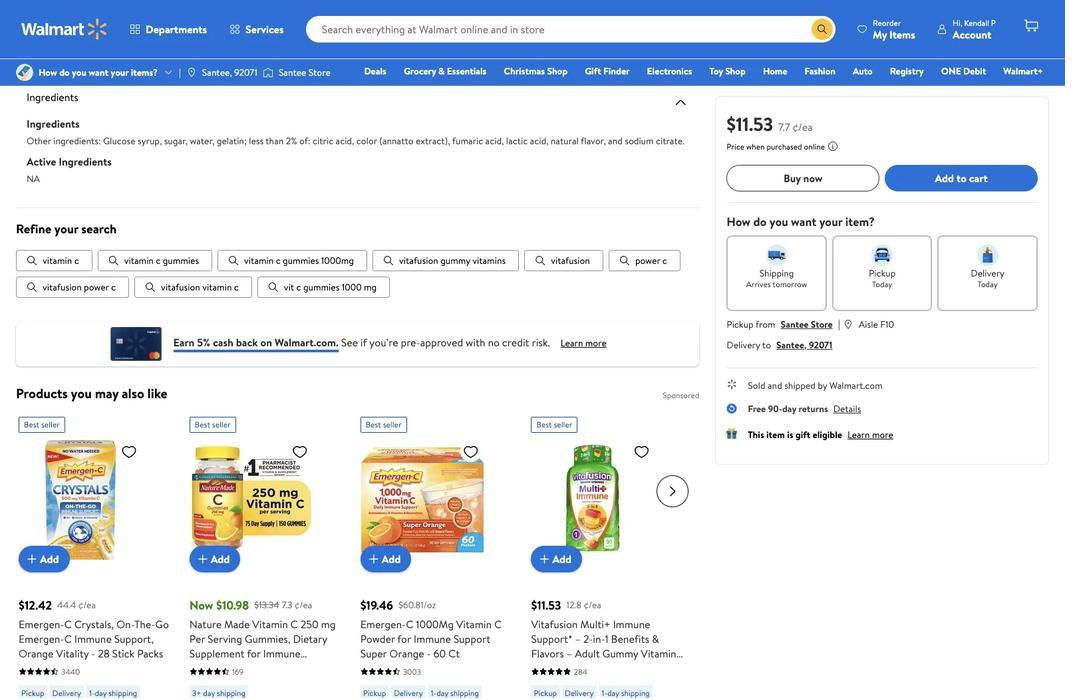 Task type: locate. For each thing, give the bounding box(es) containing it.
1 vertical spatial support,
[[190, 661, 229, 676]]

4 best seller from the left
[[537, 419, 572, 430]]

orange left vitality in the left bottom of the page
[[19, 647, 54, 661]]

1 horizontal spatial add to cart image
[[195, 552, 211, 568]]

pickup inside pickup from santee store |
[[727, 318, 754, 331]]

c left 250
[[291, 617, 298, 632]]

0 vertical spatial to
[[957, 171, 967, 186]]

0 vertical spatial you
[[72, 66, 86, 79]]

toy shop
[[710, 65, 746, 78]]

1 horizontal spatial do
[[753, 214, 767, 230]]

1 horizontal spatial  image
[[263, 66, 273, 79]]

c right support on the bottom of page
[[494, 617, 502, 632]]

toy
[[710, 65, 723, 78]]

1 horizontal spatial today
[[978, 279, 998, 290]]

¢/ea inside the $11.53 12.8 ¢/ea vitafusion multi+ immune support* – 2-in-1 benefits & flavors – adult gummy vitamins with vitamin c, zinc, daily multivitamins, 90 count
[[584, 599, 601, 612]]

vitafusion for vitafusion
[[551, 254, 590, 267]]

you up intent image for shipping
[[770, 214, 788, 230]]

mg right 250
[[321, 617, 336, 632]]

grocery
[[404, 65, 436, 78]]

1 horizontal spatial learn
[[848, 429, 870, 442]]

hi,
[[953, 17, 963, 28]]

learn down details
[[848, 429, 870, 442]]

vitamin inside now $10.98 $13.34 7.3 ¢/ea nature made vitamin c 250 mg per serving gummies, dietary supplement for immune support, 150 count
[[252, 617, 288, 632]]

0 horizontal spatial to
[[762, 339, 771, 352]]

1 vertical spatial power
[[84, 281, 109, 294]]

your left the "items?"
[[111, 66, 129, 79]]

c inside vit c gummies 1000 mg button
[[296, 281, 301, 294]]

santee, down 'text'
[[202, 66, 232, 79]]

emergen-c 1000mg vitamin c powder for immune support super orange - 60 ct image
[[360, 438, 484, 562]]

1 shop from the left
[[547, 65, 568, 78]]

learn
[[561, 337, 583, 350], [848, 429, 870, 442]]

1 product group from the left
[[19, 412, 171, 699]]

0 horizontal spatial acid,
[[336, 134, 354, 147]]

immune inside the $11.53 12.8 ¢/ea vitafusion multi+ immune support* – 2-in-1 benefits & flavors – adult gummy vitamins with vitamin c, zinc, daily multivitamins, 90 count
[[613, 617, 650, 632]]

1 vertical spatial store
[[811, 318, 833, 331]]

pickup down intent image for pickup on the right top of page
[[869, 267, 896, 280]]

count right 90
[[613, 676, 642, 691]]

0 horizontal spatial –
[[567, 647, 572, 661]]

1 horizontal spatial more
[[872, 429, 894, 442]]

0 horizontal spatial pickup
[[727, 318, 754, 331]]

add to favorites list, nature made vitamin c 250 mg per serving gummies, dietary supplement for immune support, 150 count image
[[292, 444, 308, 460]]

1 horizontal spatial –
[[575, 632, 581, 647]]

today down intent image for pickup on the right top of page
[[872, 279, 892, 290]]

emergen-c crystals, on-the-go emergen-c immune support, orange vitality - 28 stick packs image
[[19, 438, 142, 562]]

acid, left the color at the left
[[336, 134, 354, 147]]

c for power c
[[663, 254, 667, 267]]

1 horizontal spatial want
[[791, 214, 817, 230]]

vitamin c gummies 1000mg button
[[218, 250, 367, 271]]

how
[[39, 66, 57, 79], [727, 214, 751, 230]]

– left 2-
[[575, 632, 581, 647]]

0 vertical spatial and
[[608, 134, 623, 147]]

delivery for to
[[727, 339, 760, 352]]

learn more
[[561, 337, 607, 350]]

california state chemical warning text none
[[27, 29, 208, 60]]

0 horizontal spatial &
[[438, 65, 445, 78]]

1 horizontal spatial |
[[838, 317, 840, 331]]

0 vertical spatial learn
[[561, 337, 583, 350]]

and
[[608, 134, 623, 147], [768, 379, 782, 393]]

c inside vitamin c gummies button
[[156, 254, 161, 267]]

and inside "ingredients other ingredients: glucose syrup, sugar, water, gelatin; less than 2% of: citric acid, color (annatto extract), fumaric acid, lactic acid, natural flavor, and sodium citrate. active ingredients na"
[[608, 134, 623, 147]]

2 - from the left
[[427, 647, 431, 661]]

mg right 1000
[[364, 281, 377, 294]]

|
[[179, 66, 181, 79], [838, 317, 840, 331]]

1 horizontal spatial support,
[[190, 661, 229, 676]]

add button up $12.42
[[19, 546, 70, 573]]

2 shop from the left
[[725, 65, 746, 78]]

for right serving
[[247, 647, 261, 661]]

0 vertical spatial support,
[[114, 632, 154, 647]]

learn right risk.
[[561, 337, 583, 350]]

4 seller from the left
[[554, 419, 572, 430]]

immune right 1
[[613, 617, 650, 632]]

0 horizontal spatial how
[[39, 66, 57, 79]]

- left the 28
[[91, 647, 95, 661]]

ingredients down none
[[27, 89, 78, 104]]

c
[[74, 254, 79, 267], [156, 254, 161, 267], [276, 254, 281, 267], [663, 254, 667, 267], [111, 281, 116, 294], [234, 281, 239, 294], [296, 281, 301, 294]]

add to cart image up $12.42
[[24, 552, 40, 568]]

0 horizontal spatial $11.53
[[531, 597, 561, 614]]

you left may on the left bottom
[[71, 385, 92, 403]]

$11.53 inside the $11.53 12.8 ¢/ea vitafusion multi+ immune support* – 2-in-1 benefits & flavors – adult gummy vitamins with vitamin c, zinc, daily multivitamins, 90 count
[[531, 597, 561, 614]]

1 acid, from the left
[[336, 134, 354, 147]]

1 horizontal spatial orange
[[389, 647, 424, 661]]

count inside the $11.53 12.8 ¢/ea vitafusion multi+ immune support* – 2-in-1 benefits & flavors – adult gummy vitamins with vitamin c, zinc, daily multivitamins, 90 count
[[613, 676, 642, 691]]

1000
[[342, 281, 362, 294]]

more right eligible
[[872, 429, 894, 442]]

3 add button from the left
[[360, 546, 411, 573]]

1 horizontal spatial acid,
[[485, 134, 504, 147]]

1 horizontal spatial your
[[111, 66, 129, 79]]

90
[[598, 676, 610, 691]]

& inside the $11.53 12.8 ¢/ea vitafusion multi+ immune support* – 2-in-1 benefits & flavors – adult gummy vitamins with vitamin c, zinc, daily multivitamins, 90 count
[[652, 632, 659, 647]]

add to cart image
[[24, 552, 40, 568], [195, 552, 211, 568]]

to down from
[[762, 339, 771, 352]]

and right sold
[[768, 379, 782, 393]]

Walmart Site-Wide search field
[[306, 16, 836, 43]]

none
[[27, 47, 49, 60]]

 image
[[186, 67, 197, 78]]

$11.53 up vitafusion
[[531, 597, 561, 614]]

delivery to santee, 92071
[[727, 339, 833, 352]]

c inside vitafusion vitamin c button
[[234, 281, 239, 294]]

how for how do you want your item?
[[727, 214, 751, 230]]

capital one  earn 5% cash back on walmart.com. see if you're pre-approved with no credit risk. learn more element
[[561, 337, 607, 351]]

2 add button from the left
[[190, 546, 240, 573]]

how do you want your items?
[[39, 66, 158, 79]]

4 add button from the left
[[531, 546, 582, 573]]

1 vertical spatial ingredients
[[27, 116, 80, 131]]

gummy
[[441, 254, 470, 267]]

ingredients up other
[[27, 116, 80, 131]]

0 vertical spatial pickup
[[869, 267, 896, 280]]

adult
[[575, 647, 600, 661]]

1 horizontal spatial how
[[727, 214, 751, 230]]

want for items?
[[89, 66, 108, 79]]

vitafusion multi+ immune support* – 2-in-1 benefits & flavors – adult gummy vitamins with vitamin c, zinc, daily multivitamins, 90 count image
[[531, 438, 655, 562]]

emergen- inside the $19.46 $60.81/oz emergen-c 1000mg vitamin c powder for immune support super orange - 60 ct
[[360, 617, 406, 632]]

store inside pickup from santee store |
[[811, 318, 833, 331]]

power
[[635, 254, 660, 267], [84, 281, 109, 294]]

delivery down intent image for delivery
[[971, 267, 1005, 280]]

2 add to cart image from the left
[[537, 552, 553, 568]]

add button up 12.8
[[531, 546, 582, 573]]

92071 down services "dropdown button"
[[234, 66, 257, 79]]

1 horizontal spatial count
[[613, 676, 642, 691]]

1 vertical spatial pickup
[[727, 318, 754, 331]]

0 horizontal spatial  image
[[16, 64, 33, 81]]

1 vertical spatial &
[[652, 632, 659, 647]]

debit
[[964, 65, 986, 78]]

immune inside $12.42 44.4 ¢/ea emergen-c crystals, on-the-go emergen-c immune support, orange vitality - 28 stick packs
[[74, 632, 112, 647]]

buy now
[[784, 171, 823, 186]]

seller for $11.53
[[554, 419, 572, 430]]

best
[[24, 419, 39, 430], [195, 419, 210, 430], [366, 419, 381, 430], [537, 419, 552, 430]]

0 horizontal spatial with
[[466, 336, 485, 350]]

services
[[246, 22, 284, 37]]

you for how do you want your item?
[[770, 214, 788, 230]]

1 seller from the left
[[41, 419, 60, 430]]

vitafusion for vitafusion gummy vitamins
[[399, 254, 438, 267]]

1 vertical spatial how
[[727, 214, 751, 230]]

vitamin down $13.34
[[252, 617, 288, 632]]

add to cart image for $11.53
[[537, 552, 553, 568]]

1 orange from the left
[[19, 647, 54, 661]]

2 horizontal spatial acid,
[[530, 134, 549, 147]]

1 add to cart image from the left
[[24, 552, 40, 568]]

flavor,
[[581, 134, 606, 147]]

power inside 'button'
[[635, 254, 660, 267]]

vitafusion for vitafusion vitamin c
[[161, 281, 200, 294]]

santee,
[[202, 66, 232, 79], [776, 339, 807, 352]]

vitafusion inside vitafusion gummy vitamins 'button'
[[399, 254, 438, 267]]

0 horizontal spatial mg
[[321, 617, 336, 632]]

1 horizontal spatial pickup
[[869, 267, 896, 280]]

with left the no
[[466, 336, 485, 350]]

gummies left 1000
[[303, 281, 340, 294]]

with inside the $11.53 12.8 ¢/ea vitafusion multi+ immune support* – 2-in-1 benefits & flavors – adult gummy vitamins with vitamin c, zinc, daily multivitamins, 90 count
[[531, 661, 551, 676]]

¢/ea for $11.53 12.8 ¢/ea vitafusion multi+ immune support* – 2-in-1 benefits & flavors – adult gummy vitamins with vitamin c, zinc, daily multivitamins, 90 count
[[584, 599, 601, 612]]

support, left 169
[[190, 661, 229, 676]]

state
[[75, 29, 99, 44]]

0 vertical spatial want
[[89, 66, 108, 79]]

1 horizontal spatial to
[[957, 171, 967, 186]]

0 horizontal spatial count
[[250, 661, 279, 676]]

- left the 60
[[427, 647, 431, 661]]

with down support*
[[531, 661, 551, 676]]

3 product group from the left
[[360, 412, 513, 699]]

3 best seller from the left
[[366, 419, 402, 430]]

how do you want your item?
[[727, 214, 875, 230]]

add up 12.8
[[553, 552, 572, 567]]

2 product group from the left
[[190, 412, 342, 699]]

add button up the $19.46
[[360, 546, 411, 573]]

to left cart
[[957, 171, 967, 186]]

add to cart image
[[366, 552, 382, 568], [537, 552, 553, 568]]

home
[[763, 65, 788, 78]]

2 best seller from the left
[[195, 419, 231, 430]]

- inside the $19.46 $60.81/oz emergen-c 1000mg vitamin c powder for immune support super orange - 60 ct
[[427, 647, 431, 661]]

support, inside now $10.98 $13.34 7.3 ¢/ea nature made vitamin c 250 mg per serving gummies, dietary supplement for immune support, 150 count
[[190, 661, 229, 676]]

0 vertical spatial $11.53
[[727, 111, 773, 137]]

gummies up vit
[[283, 254, 319, 267]]

2 horizontal spatial your
[[820, 214, 843, 230]]

acid, right lactic
[[530, 134, 549, 147]]

your left item? in the top right of the page
[[820, 214, 843, 230]]

christmas
[[504, 65, 545, 78]]

1 horizontal spatial mg
[[364, 281, 377, 294]]

| right the "items?"
[[179, 66, 181, 79]]

 image left the "santee store"
[[263, 66, 273, 79]]

0 horizontal spatial |
[[179, 66, 181, 79]]

¢/ea right 7.3
[[295, 599, 312, 612]]

today inside pickup today
[[872, 279, 892, 290]]

0 horizontal spatial today
[[872, 279, 892, 290]]

mg inside button
[[364, 281, 377, 294]]

flavors
[[531, 647, 564, 661]]

now
[[804, 171, 823, 186]]

1 horizontal spatial $11.53
[[727, 111, 773, 137]]

0 vertical spatial 92071
[[234, 66, 257, 79]]

vitafusion inside vitafusion power c button
[[43, 281, 82, 294]]

natural
[[551, 134, 579, 147]]

and right flavor,
[[608, 134, 623, 147]]

1 vertical spatial want
[[791, 214, 817, 230]]

details
[[834, 403, 861, 416]]

¢/ea inside $11.53 7.7 ¢/ea
[[793, 120, 813, 134]]

0 vertical spatial power
[[635, 254, 660, 267]]

best for $19.46
[[366, 419, 381, 430]]

gummies inside list item
[[163, 254, 199, 267]]

sold
[[748, 379, 766, 393]]

& right benefits
[[652, 632, 659, 647]]

for right the 'powder'
[[397, 632, 411, 647]]

2 add to cart image from the left
[[195, 552, 211, 568]]

92071
[[234, 66, 257, 79], [809, 339, 833, 352]]

0 horizontal spatial add to cart image
[[366, 552, 382, 568]]

2 orange from the left
[[389, 647, 424, 661]]

1 horizontal spatial vitamin
[[456, 617, 492, 632]]

gummies up vitafusion vitamin c button
[[163, 254, 199, 267]]

orange up 3003
[[389, 647, 424, 661]]

$11.53 for $11.53 7.7 ¢/ea
[[727, 111, 773, 137]]

add to cart image for nature made vitamin c 250 mg per serving gummies, dietary supplement for immune support, 150 count image
[[195, 552, 211, 568]]

electronics
[[647, 65, 692, 78]]

santee down services
[[279, 66, 306, 79]]

1 horizontal spatial santee,
[[776, 339, 807, 352]]

1 vertical spatial |
[[838, 317, 840, 331]]

vit c gummies 1000 mg list item
[[257, 277, 390, 298]]

c for vit c gummies 1000 mg
[[296, 281, 301, 294]]

3 acid, from the left
[[530, 134, 549, 147]]

0 horizontal spatial vitamin
[[252, 617, 288, 632]]

ingredients
[[27, 89, 78, 104], [27, 116, 80, 131], [59, 154, 112, 169]]

169
[[232, 667, 243, 678]]

you down state
[[72, 66, 86, 79]]

 image for santee store
[[263, 66, 273, 79]]

add to cart image for $19.46
[[366, 552, 382, 568]]

today for delivery
[[978, 279, 998, 290]]

more right risk.
[[585, 337, 607, 350]]

warning
[[148, 29, 186, 44]]

vit
[[284, 281, 294, 294]]

gift
[[585, 65, 601, 78]]

- inside $12.42 44.4 ¢/ea emergen-c crystals, on-the-go emergen-c immune support, orange vitality - 28 stick packs
[[91, 647, 95, 661]]

0 horizontal spatial do
[[59, 66, 70, 79]]

c inside the vitamin c gummies 1000mg button
[[276, 254, 281, 267]]

citric
[[313, 134, 333, 147]]

vitamin for vitamin c gummies 1000mg
[[244, 254, 274, 267]]

92071 down santee store button
[[809, 339, 833, 352]]

product group containing now $10.98
[[190, 412, 342, 699]]

capitalone image
[[109, 327, 163, 361]]

pickup
[[869, 267, 896, 280], [727, 318, 754, 331]]

1 vertical spatial mg
[[321, 617, 336, 632]]

0 horizontal spatial 92071
[[234, 66, 257, 79]]

c inside now $10.98 $13.34 7.3 ¢/ea nature made vitamin c 250 mg per serving gummies, dietary supplement for immune support, 150 count
[[291, 617, 298, 632]]

returns
[[799, 403, 828, 416]]

walmart+ link
[[998, 64, 1049, 79]]

delivery down from
[[727, 339, 760, 352]]

today inside delivery today
[[978, 279, 998, 290]]

– left adult
[[567, 647, 572, 661]]

2 seller from the left
[[212, 419, 231, 430]]

support, left go
[[114, 632, 154, 647]]

4 product group from the left
[[531, 412, 684, 699]]

0 horizontal spatial santee,
[[202, 66, 232, 79]]

ingredients for ingredients
[[27, 89, 78, 104]]

lactic
[[506, 134, 528, 147]]

pickup left from
[[727, 318, 754, 331]]

buy now button
[[727, 165, 880, 192]]

1 add button from the left
[[19, 546, 70, 573]]

0 vertical spatial |
[[179, 66, 181, 79]]

0 horizontal spatial -
[[91, 647, 95, 661]]

seller
[[41, 419, 60, 430], [212, 419, 231, 430], [383, 419, 402, 430], [554, 419, 572, 430]]

1 vertical spatial learn
[[848, 429, 870, 442]]

your up vitamin c
[[54, 220, 78, 238]]

finder
[[603, 65, 630, 78]]

how down none
[[39, 66, 57, 79]]

support, inside $12.42 44.4 ¢/ea emergen-c crystals, on-the-go emergen-c immune support, orange vitality - 28 stick packs
[[114, 632, 154, 647]]

immune left stick
[[74, 632, 112, 647]]

grocery & essentials link
[[398, 64, 493, 79]]

¢/ea right 7.7
[[793, 120, 813, 134]]

store up santee, 92071 button
[[811, 318, 833, 331]]

list
[[16, 250, 700, 298]]

c,
[[592, 661, 602, 676]]

product group containing $19.46
[[360, 412, 513, 699]]

| left the aisle
[[838, 317, 840, 331]]

text
[[188, 29, 208, 44]]

0 vertical spatial santee
[[279, 66, 306, 79]]

now
[[190, 597, 213, 614]]

vitamin
[[252, 617, 288, 632], [456, 617, 492, 632], [554, 661, 589, 676]]

2 today from the left
[[978, 279, 998, 290]]

you're
[[370, 336, 398, 350]]

0 vertical spatial delivery
[[971, 267, 1005, 280]]

0 vertical spatial how
[[39, 66, 57, 79]]

1 vertical spatial 92071
[[809, 339, 833, 352]]

1 vertical spatial santee
[[781, 318, 809, 331]]

dietary
[[293, 632, 327, 647]]

1 horizontal spatial &
[[652, 632, 659, 647]]

do up intent image for shipping
[[753, 214, 767, 230]]

0 horizontal spatial orange
[[19, 647, 54, 661]]

mg inside now $10.98 $13.34 7.3 ¢/ea nature made vitamin c 250 mg per serving gummies, dietary supplement for immune support, 150 count
[[321, 617, 336, 632]]

0 horizontal spatial delivery
[[727, 339, 760, 352]]

ingredients for ingredients other ingredients: glucose syrup, sugar, water, gelatin; less than 2% of: citric acid, color (annatto extract), fumaric acid, lactic acid, natural flavor, and sodium citrate. active ingredients na
[[27, 116, 80, 131]]

by
[[818, 379, 827, 393]]

c down 44.4
[[64, 617, 72, 632]]

2 vertical spatial you
[[71, 385, 92, 403]]

walmart image
[[21, 19, 108, 40]]

c inside power c 'button'
[[663, 254, 667, 267]]

1 vertical spatial do
[[753, 214, 767, 230]]

4 best from the left
[[537, 419, 552, 430]]

count inside now $10.98 $13.34 7.3 ¢/ea nature made vitamin c 250 mg per serving gummies, dietary supplement for immune support, 150 count
[[250, 661, 279, 676]]

3 best from the left
[[366, 419, 381, 430]]

$11.53 up when on the top
[[727, 111, 773, 137]]

add up $12.42
[[40, 552, 59, 567]]

vitafusion vitamin c list item
[[134, 277, 252, 298]]

santee, 92071
[[202, 66, 257, 79]]

¢/ea right 44.4
[[78, 599, 96, 612]]

add up the $19.46
[[382, 552, 401, 567]]

shop right the toy
[[725, 65, 746, 78]]

vitamin up the ct
[[456, 617, 492, 632]]

my
[[873, 27, 887, 42]]

acid, left lactic
[[485, 134, 504, 147]]

add to cart image up vitafusion
[[537, 552, 553, 568]]

1 horizontal spatial store
[[811, 318, 833, 331]]

vit c gummies 1000 mg
[[284, 281, 377, 294]]

¢/ea inside $12.42 44.4 ¢/ea emergen-c crystals, on-the-go emergen-c immune support, orange vitality - 28 stick packs
[[78, 599, 96, 612]]

shop for toy shop
[[725, 65, 746, 78]]

add to cart image up the $19.46
[[366, 552, 382, 568]]

immune down $60.81/oz
[[414, 632, 451, 647]]

support,
[[114, 632, 154, 647], [190, 661, 229, 676]]

 image down none
[[16, 64, 33, 81]]

fashion
[[805, 65, 836, 78]]

vitamin inside button
[[244, 254, 274, 267]]

color
[[356, 134, 377, 147]]

& right grocery
[[438, 65, 445, 78]]

2 acid, from the left
[[485, 134, 504, 147]]

delivery for today
[[971, 267, 1005, 280]]

$12.42 44.4 ¢/ea emergen-c crystals, on-the-go emergen-c immune support, orange vitality - 28 stick packs
[[19, 597, 169, 661]]

shop right christmas
[[547, 65, 568, 78]]

add button for $19.46
[[360, 546, 411, 573]]

your for items?
[[111, 66, 129, 79]]

ingredients down ingredients: at the top left
[[59, 154, 112, 169]]

price
[[727, 141, 745, 152]]

store left deals link
[[309, 66, 331, 79]]

santee up santee, 92071 button
[[781, 318, 809, 331]]

1 horizontal spatial shop
[[725, 65, 746, 78]]

multi+
[[580, 617, 611, 632]]

next slide for products you may also like list image
[[657, 476, 689, 508]]

¢/ea right 12.8
[[584, 599, 601, 612]]

1 - from the left
[[91, 647, 95, 661]]

0 horizontal spatial support,
[[114, 632, 154, 647]]

santee
[[279, 66, 306, 79], [781, 318, 809, 331]]

to inside button
[[957, 171, 967, 186]]

one debit
[[941, 65, 986, 78]]

0 horizontal spatial add to cart image
[[24, 552, 40, 568]]

1 vertical spatial you
[[770, 214, 788, 230]]

c inside the vitamin c button
[[74, 254, 79, 267]]

go
[[155, 617, 169, 632]]

3 seller from the left
[[383, 419, 402, 430]]

1 today from the left
[[872, 279, 892, 290]]

vitafusion inside vitafusion vitamin c button
[[161, 281, 200, 294]]

vitamin inside list item
[[124, 254, 154, 267]]

day
[[782, 403, 797, 416]]

$11.53 for $11.53 12.8 ¢/ea vitafusion multi+ immune support* – 2-in-1 benefits & flavors – adult gummy vitamins with vitamin c, zinc, daily multivitamins, 90 count
[[531, 597, 561, 614]]

want down buy now button
[[791, 214, 817, 230]]

earn 5% cash back on walmart.com. see if you're pre-approved with no credit risk.
[[173, 336, 550, 350]]

santee, down pickup from santee store | on the right top of page
[[776, 339, 807, 352]]

0 vertical spatial do
[[59, 66, 70, 79]]

vitamin left c,
[[554, 661, 589, 676]]

0 horizontal spatial for
[[247, 647, 261, 661]]

1 add to cart image from the left
[[366, 552, 382, 568]]

$13.34
[[254, 599, 279, 612]]

ingredients other ingredients: glucose syrup, sugar, water, gelatin; less than 2% of: citric acid, color (annatto extract), fumaric acid, lactic acid, natural flavor, and sodium citrate. active ingredients na
[[27, 116, 685, 185]]

add to cart image up now
[[195, 552, 211, 568]]

list containing vitamin c
[[16, 250, 700, 298]]

1 horizontal spatial santee
[[781, 318, 809, 331]]

gummies inside button
[[283, 254, 319, 267]]

ingredients:
[[53, 134, 101, 147]]

immune inside now $10.98 $13.34 7.3 ¢/ea nature made vitamin c 250 mg per serving gummies, dietary supplement for immune support, 150 count
[[263, 647, 301, 661]]

count right 150
[[250, 661, 279, 676]]

1 best seller from the left
[[24, 419, 60, 430]]

add button up now
[[190, 546, 240, 573]]

vitafusion inside vitafusion button
[[551, 254, 590, 267]]

want down california state chemical warning text none on the left of the page
[[89, 66, 108, 79]]

 image
[[16, 64, 33, 81], [263, 66, 273, 79]]

nature made vitamin c 250 mg per serving gummies, dietary supplement for immune support, 150 count image
[[190, 438, 313, 562]]

1 vertical spatial $11.53
[[531, 597, 561, 614]]

1 horizontal spatial with
[[531, 661, 551, 676]]

how up arrives
[[727, 214, 751, 230]]

packs
[[137, 647, 163, 661]]

1 vertical spatial to
[[762, 339, 771, 352]]

serving
[[208, 632, 242, 647]]

power c list item
[[609, 250, 681, 271]]

immune right 150
[[263, 647, 301, 661]]

0 horizontal spatial and
[[608, 134, 623, 147]]

today down intent image for delivery
[[978, 279, 998, 290]]

santee store button
[[781, 318, 833, 331]]

do down california
[[59, 66, 70, 79]]

warnings image
[[673, 7, 689, 23]]

1 best from the left
[[24, 419, 39, 430]]

1 vertical spatial more
[[872, 429, 894, 442]]

0 horizontal spatial want
[[89, 66, 108, 79]]

see
[[341, 336, 358, 350]]

shipping
[[760, 267, 794, 280]]

best for $11.53
[[537, 419, 552, 430]]

product group
[[19, 412, 171, 699], [190, 412, 342, 699], [360, 412, 513, 699], [531, 412, 684, 699]]

1 horizontal spatial and
[[768, 379, 782, 393]]

arrives
[[746, 279, 771, 290]]

active
[[27, 154, 56, 169]]



Task type: vqa. For each thing, say whether or not it's contained in the screenshot.
the left Up
no



Task type: describe. For each thing, give the bounding box(es) containing it.
less
[[249, 134, 264, 147]]

your for item?
[[820, 214, 843, 230]]

want for item?
[[791, 214, 817, 230]]

Search search field
[[306, 16, 836, 43]]

glucose
[[103, 134, 136, 147]]

california
[[27, 29, 72, 44]]

like
[[147, 385, 168, 403]]

registry
[[890, 65, 924, 78]]

add to favorites list, emergen-c crystals, on-the-go emergen-c immune support, orange vitality - 28 stick packs image
[[121, 444, 137, 460]]

best seller for $19.46
[[366, 419, 402, 430]]

on-
[[116, 617, 134, 632]]

add button for $12.42
[[19, 546, 70, 573]]

add for $19.46
[[382, 552, 401, 567]]

shipped
[[785, 379, 816, 393]]

item
[[767, 429, 785, 442]]

vitamin for vitamin c
[[43, 254, 72, 267]]

learn more button
[[848, 429, 894, 442]]

online
[[804, 141, 825, 152]]

1 horizontal spatial 92071
[[809, 339, 833, 352]]

pickup today
[[869, 267, 896, 290]]

may
[[95, 385, 119, 403]]

ingredients image
[[673, 94, 689, 110]]

vitamin c gummies 1000mg list item
[[218, 250, 367, 271]]

vitafusion power c
[[43, 281, 116, 294]]

price when purchased online
[[727, 141, 825, 152]]

c for vitamin c gummies 1000mg
[[276, 254, 281, 267]]

0 horizontal spatial learn
[[561, 337, 583, 350]]

0 vertical spatial &
[[438, 65, 445, 78]]

legal information image
[[828, 141, 838, 152]]

add to cart image for "emergen-c crystals, on-the-go emergen-c immune support, orange vitality - 28 stick packs" "image"
[[24, 552, 40, 568]]

add up the $10.98
[[211, 552, 230, 567]]

$60.81/oz
[[399, 599, 436, 612]]

today for pickup
[[872, 279, 892, 290]]

pickup for pickup from santee store |
[[727, 318, 754, 331]]

c left crystals,
[[64, 632, 72, 647]]

vitafusion power c list item
[[16, 277, 129, 298]]

sold and shipped by walmart.com
[[748, 379, 883, 393]]

shipping arrives tomorrow
[[746, 267, 807, 290]]

gummies for vit c gummies 1000 mg
[[303, 281, 340, 294]]

add to favorites list, vitafusion multi+ immune support* – 2-in-1 benefits & flavors – adult gummy vitamins with vitamin c, zinc, daily multivitamins, 90 count image
[[634, 444, 650, 460]]

item?
[[845, 214, 875, 230]]

purchased
[[767, 141, 802, 152]]

deals
[[364, 65, 387, 78]]

vitamin c gummies
[[124, 254, 199, 267]]

auto link
[[847, 64, 879, 79]]

0 horizontal spatial santee
[[279, 66, 306, 79]]

pickup for pickup today
[[869, 267, 896, 280]]

intent image for shipping image
[[766, 245, 788, 266]]

back
[[236, 336, 258, 350]]

for inside now $10.98 $13.34 7.3 ¢/ea nature made vitamin c 250 mg per serving gummies, dietary supplement for immune support, 150 count
[[247, 647, 261, 661]]

c inside vitafusion power c button
[[111, 281, 116, 294]]

best seller for $12.42
[[24, 419, 60, 430]]

$10.98
[[216, 597, 249, 614]]

to for delivery
[[762, 339, 771, 352]]

for inside the $19.46 $60.81/oz emergen-c 1000mg vitamin c powder for immune support super orange - 60 ct
[[397, 632, 411, 647]]

electronics link
[[641, 64, 698, 79]]

2-
[[583, 632, 593, 647]]

the-
[[134, 617, 155, 632]]

orange inside $12.42 44.4 ¢/ea emergen-c crystals, on-the-go emergen-c immune support, orange vitality - 28 stick packs
[[19, 647, 54, 661]]

5%
[[197, 336, 210, 350]]

immune inside the $19.46 $60.81/oz emergen-c 1000mg vitamin c powder for immune support super orange - 60 ct
[[414, 632, 451, 647]]

ct
[[448, 647, 460, 661]]

intent image for pickup image
[[872, 245, 893, 266]]

2 best from the left
[[195, 419, 210, 430]]

credit
[[502, 336, 529, 350]]

$11.53 12.8 ¢/ea vitafusion multi+ immune support* – 2-in-1 benefits & flavors – adult gummy vitamins with vitamin c, zinc, daily multivitamins, 90 count
[[531, 597, 681, 691]]

0 vertical spatial with
[[466, 336, 485, 350]]

add button for $11.53
[[531, 546, 582, 573]]

nature
[[190, 617, 222, 632]]

284
[[574, 667, 588, 678]]

daily
[[629, 661, 651, 676]]

details button
[[834, 403, 861, 416]]

vitafusion button
[[524, 250, 603, 271]]

sugar,
[[164, 134, 188, 147]]

santee, 92071 button
[[776, 339, 833, 352]]

vitafusion gummy vitamins list item
[[373, 250, 519, 271]]

zinc,
[[604, 661, 626, 676]]

do for how do you want your items?
[[59, 66, 70, 79]]

gifting made easy image
[[727, 429, 737, 439]]

gummies for vitamin c gummies
[[163, 254, 199, 267]]

vitafusion gummy vitamins button
[[373, 250, 519, 271]]

intent image for delivery image
[[977, 245, 999, 266]]

add for $11.53
[[553, 552, 572, 567]]

1000mg
[[321, 254, 354, 267]]

gummy
[[603, 647, 638, 661]]

product group containing $12.42
[[19, 412, 171, 699]]

toy shop link
[[704, 64, 752, 79]]

tomorrow
[[773, 279, 807, 290]]

santee inside pickup from santee store |
[[781, 318, 809, 331]]

 image for how do you want your items?
[[16, 64, 33, 81]]

1
[[605, 632, 609, 647]]

product group containing $11.53
[[531, 412, 684, 699]]

best seller for $11.53
[[537, 419, 572, 430]]

vitamin c gummies list item
[[98, 250, 212, 271]]

you for how do you want your items?
[[72, 66, 86, 79]]

hi, kendall p account
[[953, 17, 996, 42]]

vitamin inside the $19.46 $60.81/oz emergen-c 1000mg vitamin c powder for immune support super orange - 60 ct
[[456, 617, 492, 632]]

shop for christmas shop
[[547, 65, 568, 78]]

$12.42
[[19, 597, 52, 614]]

departments button
[[118, 13, 218, 45]]

vitamin inside the $11.53 12.8 ¢/ea vitafusion multi+ immune support* – 2-in-1 benefits & flavors – adult gummy vitamins with vitamin c, zinc, daily multivitamins, 90 count
[[554, 661, 589, 676]]

stick
[[112, 647, 135, 661]]

add to cart button
[[885, 165, 1038, 192]]

na
[[27, 172, 40, 185]]

90-
[[768, 403, 782, 416]]

vitamin c gummies button
[[98, 250, 212, 271]]

products
[[16, 385, 68, 403]]

in-
[[593, 632, 605, 647]]

c for vitamin c
[[74, 254, 79, 267]]

pickup from santee store |
[[727, 317, 840, 331]]

0 horizontal spatial your
[[54, 220, 78, 238]]

delivery today
[[971, 267, 1005, 290]]

seller for $19.46
[[383, 419, 402, 430]]

cart contains 0 items total amount $0.00 image
[[1023, 18, 1039, 34]]

add to cart
[[935, 171, 988, 186]]

1 vertical spatial and
[[768, 379, 782, 393]]

0 vertical spatial store
[[309, 66, 331, 79]]

vitafusion for vitafusion power c
[[43, 281, 82, 294]]

one
[[941, 65, 961, 78]]

f10
[[880, 318, 894, 331]]

¢/ea inside now $10.98 $13.34 7.3 ¢/ea nature made vitamin c 250 mg per serving gummies, dietary supplement for immune support, 150 count
[[295, 599, 312, 612]]

benefits
[[611, 632, 649, 647]]

¢/ea for $12.42 44.4 ¢/ea emergen-c crystals, on-the-go emergen-c immune support, orange vitality - 28 stick packs
[[78, 599, 96, 612]]

walmart.com
[[830, 379, 883, 393]]

vitafusion gummy vitamins
[[399, 254, 506, 267]]

power c
[[635, 254, 667, 267]]

deals link
[[358, 64, 392, 79]]

crystals,
[[74, 617, 114, 632]]

christmas shop link
[[498, 64, 574, 79]]

gummies,
[[245, 632, 291, 647]]

seller for $12.42
[[41, 419, 60, 430]]

of:
[[299, 134, 311, 147]]

0 vertical spatial santee,
[[202, 66, 232, 79]]

auto
[[853, 65, 873, 78]]

vitafusion list item
[[524, 250, 603, 271]]

do for how do you want your item?
[[753, 214, 767, 230]]

departments
[[146, 22, 207, 37]]

add for $12.42
[[40, 552, 59, 567]]

$19.46
[[360, 597, 393, 614]]

gift
[[796, 429, 811, 442]]

search icon image
[[817, 24, 828, 35]]

walmart+
[[1004, 65, 1043, 78]]

how for how do you want your items?
[[39, 66, 57, 79]]

best for $12.42
[[24, 419, 39, 430]]

1 vertical spatial santee,
[[776, 339, 807, 352]]

vitamin for vitamin c gummies
[[124, 254, 154, 267]]

2%
[[286, 134, 297, 147]]

add left cart
[[935, 171, 954, 186]]

gummies for vitamin c gummies 1000mg
[[283, 254, 319, 267]]

c down $60.81/oz
[[406, 617, 414, 632]]

orange inside the $19.46 $60.81/oz emergen-c 1000mg vitamin c powder for immune support super orange - 60 ct
[[389, 647, 424, 661]]

power inside button
[[84, 281, 109, 294]]

¢/ea for $11.53 7.7 ¢/ea
[[793, 120, 813, 134]]

c for vitamin c gummies
[[156, 254, 161, 267]]

to for add
[[957, 171, 967, 186]]

vitamin c list item
[[16, 250, 92, 271]]

0 horizontal spatial more
[[585, 337, 607, 350]]

vitafusion power c button
[[16, 277, 129, 298]]

add to favorites list, emergen-c 1000mg vitamin c powder for immune support super orange - 60 ct image
[[463, 444, 479, 460]]

walmart.com.
[[275, 336, 338, 350]]

when
[[746, 141, 765, 152]]

support
[[454, 632, 491, 647]]

grocery & essentials
[[404, 65, 487, 78]]

$11.53 7.7 ¢/ea
[[727, 111, 813, 137]]

risk.
[[532, 336, 550, 350]]

free
[[748, 403, 766, 416]]

2 vertical spatial ingredients
[[59, 154, 112, 169]]



